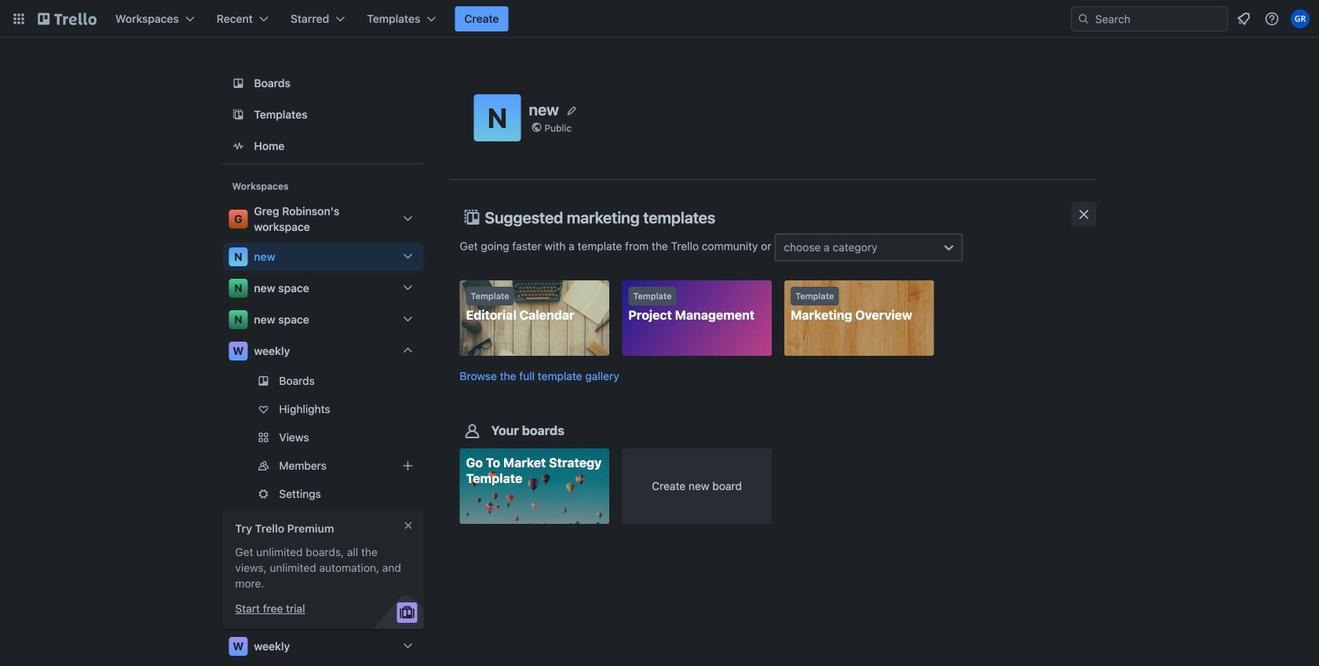 Task type: locate. For each thing, give the bounding box(es) containing it.
home image
[[229, 137, 248, 156]]

greg robinson (gregrobinson96) image
[[1291, 9, 1310, 28]]

open information menu image
[[1265, 11, 1280, 27]]

Search field
[[1071, 6, 1228, 31]]

template board image
[[229, 105, 248, 124]]

primary element
[[0, 0, 1319, 38]]



Task type: describe. For each thing, give the bounding box(es) containing it.
board image
[[229, 74, 248, 93]]

0 notifications image
[[1235, 9, 1254, 28]]

search image
[[1078, 13, 1090, 25]]

add image
[[399, 456, 417, 475]]

back to home image
[[38, 6, 97, 31]]



Task type: vqa. For each thing, say whether or not it's contained in the screenshot.
the bottom Add A Card button
no



